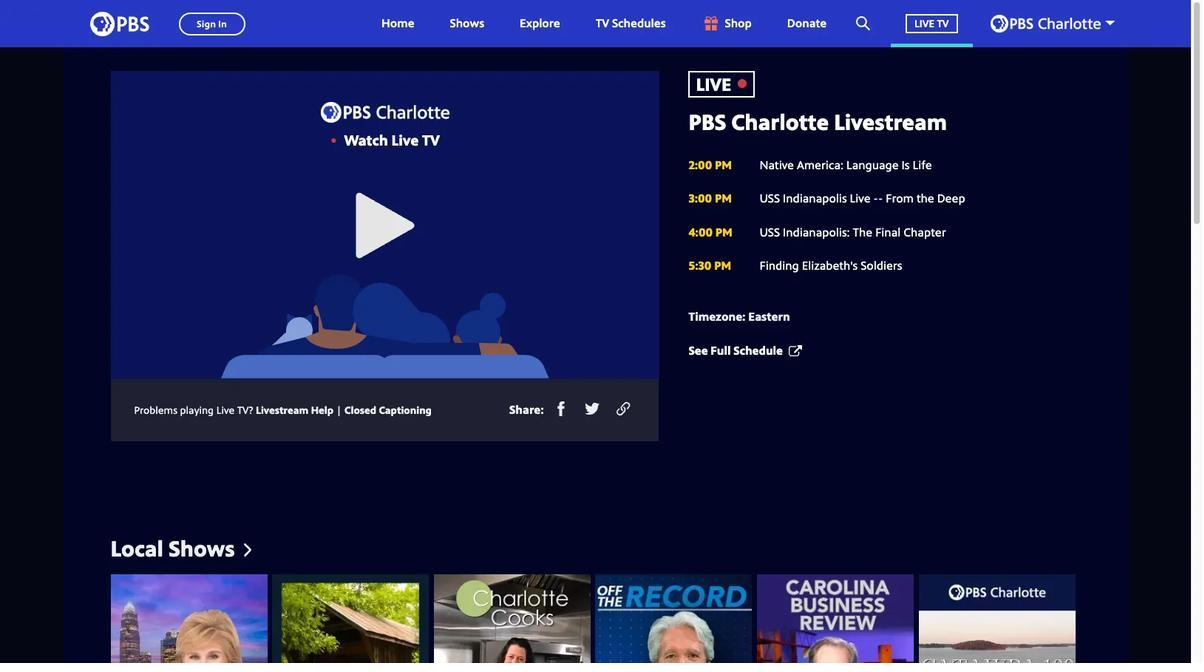 Task type: locate. For each thing, give the bounding box(es) containing it.
-
[[874, 190, 879, 207], [879, 190, 883, 207]]

livestream right "tv?"
[[256, 403, 309, 417]]

captioning
[[379, 403, 432, 417]]

1 vertical spatial uss
[[760, 224, 780, 240]]

pm right the 4:00
[[716, 224, 733, 240]]

catawba 100: our century on the river image
[[919, 575, 1076, 664]]

language
[[847, 157, 899, 173]]

uss up finding
[[760, 224, 780, 240]]

playing
[[180, 403, 214, 417]]

0 vertical spatial uss
[[760, 190, 780, 207]]

pm right 3:00
[[715, 190, 732, 207]]

local
[[111, 533, 164, 563]]

native
[[760, 157, 794, 173]]

tv
[[596, 15, 610, 31], [938, 16, 949, 30]]

0 horizontal spatial tv
[[596, 15, 610, 31]]

from
[[886, 190, 914, 207]]

problems
[[134, 403, 178, 417]]

1 horizontal spatial shows
[[450, 15, 485, 31]]

0 vertical spatial livestream
[[835, 107, 948, 137]]

closed captioning link
[[345, 403, 432, 417]]

2 uss from the top
[[760, 224, 780, 240]]

finding elizabeth's soldiers
[[760, 257, 903, 274]]

shop
[[725, 15, 752, 31]]

livestream up is
[[835, 107, 948, 137]]

pbs image
[[90, 7, 149, 40]]

1 - from the left
[[874, 190, 879, 207]]

soldiers
[[861, 257, 903, 274]]

schedule
[[734, 342, 783, 358]]

chapter
[[904, 224, 946, 240]]

0 horizontal spatial shows
[[169, 533, 235, 563]]

1 horizontal spatial tv
[[938, 16, 949, 30]]

pm right 5:30 at the top right
[[715, 257, 732, 274]]

pm right 2:00
[[715, 157, 732, 173]]

uss down native
[[760, 190, 780, 207]]

uss
[[760, 190, 780, 207], [760, 224, 780, 240]]

home
[[382, 15, 415, 31]]

shows right local
[[169, 533, 235, 563]]

carolina business review image
[[758, 575, 914, 664]]

closed
[[345, 403, 377, 417]]

see full schedule link
[[689, 342, 1081, 359]]

pm
[[715, 157, 732, 173], [715, 190, 732, 207], [716, 224, 733, 240], [715, 257, 732, 274]]

0 horizontal spatial livestream
[[256, 403, 309, 417]]

livestream
[[835, 107, 948, 137], [256, 403, 309, 417]]

2:00
[[689, 157, 713, 173]]

charlotte
[[732, 107, 829, 137]]

tv inside live tv link
[[938, 16, 949, 30]]

pbs charlotte image
[[991, 15, 1101, 33]]

1 uss from the top
[[760, 190, 780, 207]]

twitter image
[[585, 402, 600, 417]]

1 horizontal spatial livestream
[[835, 107, 948, 137]]

live
[[915, 16, 935, 30], [696, 72, 732, 96], [850, 190, 871, 207], [216, 403, 235, 417]]

livestream help link
[[256, 403, 334, 417]]

explore link
[[505, 0, 575, 47]]

shows
[[450, 15, 485, 31], [169, 533, 235, 563]]

5:30 pm
[[689, 257, 732, 274]]

uss for uss indianapolis live -- from the deep
[[760, 190, 780, 207]]

shows link
[[435, 0, 499, 47]]

shows right the home at the top left
[[450, 15, 485, 31]]

live left "tv?"
[[216, 403, 235, 417]]

3:00 pm
[[689, 190, 732, 207]]

uss indianapolis live -- from the deep
[[760, 190, 966, 207]]

schedules
[[612, 15, 666, 31]]

full
[[711, 342, 731, 358]]

life
[[913, 157, 932, 173]]



Task type: describe. For each thing, give the bounding box(es) containing it.
live up pbs
[[696, 72, 732, 96]]

explore
[[520, 15, 560, 31]]

indianapolis
[[783, 190, 847, 207]]

tv schedules link
[[581, 0, 681, 47]]

5:30
[[689, 257, 712, 274]]

donate
[[788, 15, 827, 31]]

pm for 3:00 pm
[[715, 190, 732, 207]]

deep
[[938, 190, 966, 207]]

live tv
[[915, 16, 949, 30]]

tv inside tv schedules link
[[596, 15, 610, 31]]

problems playing live tv? livestream help | closed captioning
[[134, 403, 432, 417]]

3:00
[[689, 190, 712, 207]]

america:
[[797, 157, 844, 173]]

the
[[917, 190, 935, 207]]

tv schedules
[[596, 15, 666, 31]]

final
[[876, 224, 901, 240]]

off the record image
[[596, 575, 753, 664]]

pm for 5:30 pm
[[715, 257, 732, 274]]

uss indianapolis: the final chapter
[[760, 224, 946, 240]]

pbs charlotte livestream
[[689, 107, 948, 137]]

elizabeth's
[[802, 257, 858, 274]]

donate link
[[773, 0, 842, 47]]

facebook image
[[554, 402, 569, 417]]

help
[[311, 403, 334, 417]]

2 - from the left
[[879, 190, 883, 207]]

live tv link
[[891, 0, 973, 47]]

share:
[[510, 402, 544, 418]]

4:00
[[689, 224, 713, 240]]

native america: language is life
[[760, 157, 932, 173]]

carolina impact image
[[111, 575, 267, 664]]

pbs
[[689, 107, 727, 137]]

1 vertical spatial livestream
[[256, 403, 309, 417]]

local shows
[[111, 533, 235, 563]]

local shows link
[[111, 533, 251, 563]]

home link
[[367, 0, 429, 47]]

4:00 pm
[[689, 224, 733, 240]]

live right search 'icon'
[[915, 16, 935, 30]]

1 vertical spatial shows
[[169, 533, 235, 563]]

timezone: eastern
[[689, 309, 790, 325]]

tv?
[[237, 403, 253, 417]]

0 vertical spatial shows
[[450, 15, 485, 31]]

pm for 4:00 pm
[[716, 224, 733, 240]]

pm for 2:00 pm
[[715, 157, 732, 173]]

uss for uss indianapolis: the final chapter
[[760, 224, 780, 240]]

trail of history image
[[272, 575, 429, 664]]

timezone:
[[689, 309, 746, 325]]

is
[[902, 157, 910, 173]]

finding
[[760, 257, 799, 274]]

indianapolis:
[[783, 224, 850, 240]]

charlotte cooks image
[[434, 575, 591, 664]]

search image
[[857, 16, 871, 30]]

2:00 pm
[[689, 157, 732, 173]]

live up 'the'
[[850, 190, 871, 207]]

|
[[336, 403, 342, 417]]

see
[[689, 342, 708, 358]]

see full schedule
[[689, 342, 783, 358]]

shop link
[[687, 0, 767, 47]]

eastern
[[749, 309, 790, 325]]

the
[[853, 224, 873, 240]]



Task type: vqa. For each thing, say whether or not it's contained in the screenshot.
3:00 PM PM
yes



